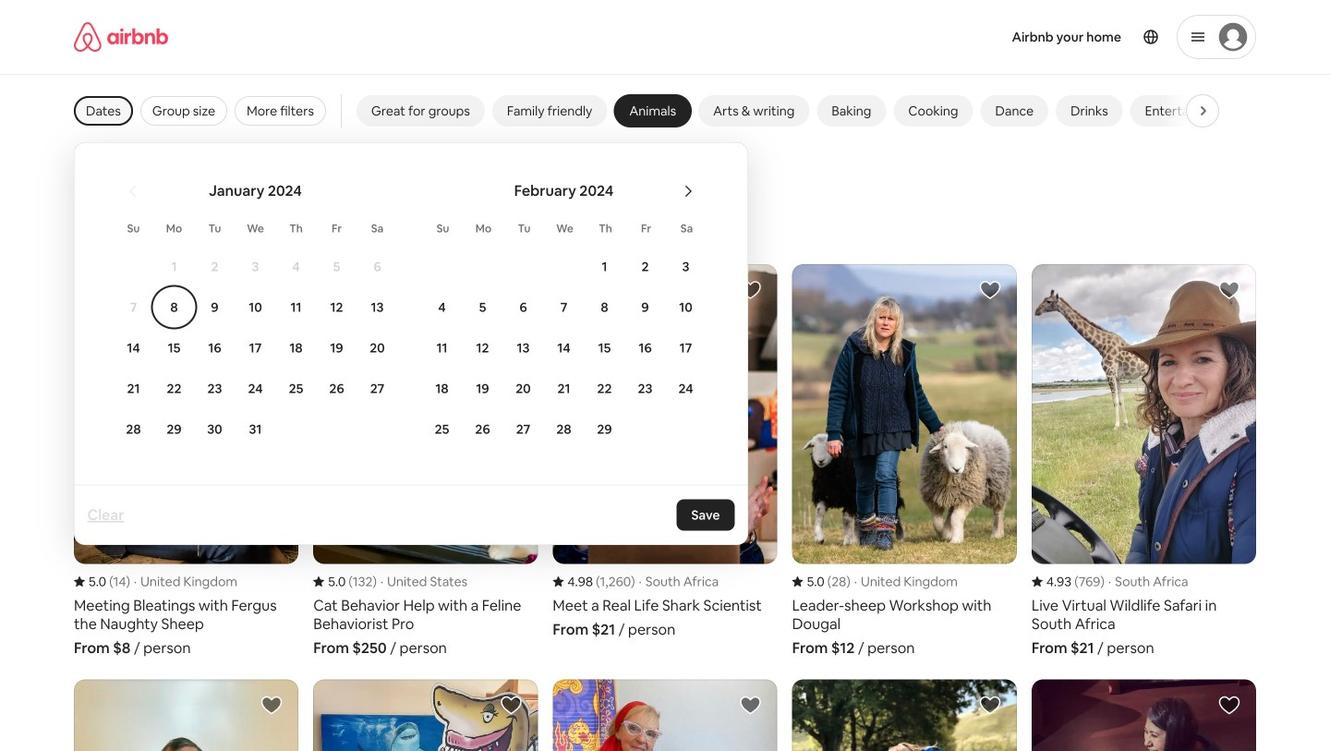Task type: locate. For each thing, give the bounding box(es) containing it.
calendar application
[[93, 161, 1330, 491]]

cat behavior help with a feline behaviorist pro group
[[313, 264, 538, 657]]

live virtual wildlife safari in south africa group
[[1032, 264, 1256, 657]]

drinks element
[[1071, 103, 1108, 119]]

rating 4.93 out of 5; 769 reviews image
[[1032, 573, 1105, 590]]

rating 5.0 out of 5; 132 reviews image
[[313, 573, 377, 590]]

arts & writing element
[[713, 103, 795, 119]]

meeting bleatings 
  with fergus the naughty sheep group
[[74, 264, 299, 657]]

save this experience image
[[261, 279, 283, 301], [740, 279, 762, 301], [261, 694, 283, 716], [1219, 694, 1241, 716]]

meet a real life shark scientist group
[[553, 264, 778, 639]]

animals element
[[629, 103, 676, 119]]

dance element
[[995, 103, 1034, 119]]

rating 4.98 out of 5; 1,260 reviews image
[[553, 573, 635, 590]]

save this experience image
[[500, 279, 522, 301], [979, 279, 1001, 301], [1219, 279, 1241, 301], [500, 694, 522, 716], [740, 694, 762, 716], [979, 694, 1001, 716]]



Task type: vqa. For each thing, say whether or not it's contained in the screenshot.
Meet a Real Life Shark Scientist GROUP
yes



Task type: describe. For each thing, give the bounding box(es) containing it.
leader-sheep workshop with dougal group
[[792, 264, 1017, 657]]

save this experience image inside "meeting bleatings 
  with fergus the naughty sheep" group
[[261, 279, 283, 301]]

rating 5.0 out of 5; 14 reviews image
[[74, 573, 130, 590]]

family friendly element
[[507, 103, 593, 119]]

rating 5.0 out of 5; 28 reviews image
[[792, 573, 851, 590]]

baking element
[[832, 103, 872, 119]]

entertainment element
[[1145, 103, 1231, 119]]

save this experience image inside meet a real life shark scientist group
[[740, 279, 762, 301]]

profile element
[[826, 0, 1256, 74]]

cooking element
[[909, 103, 959, 119]]

great for groups element
[[371, 103, 470, 119]]



